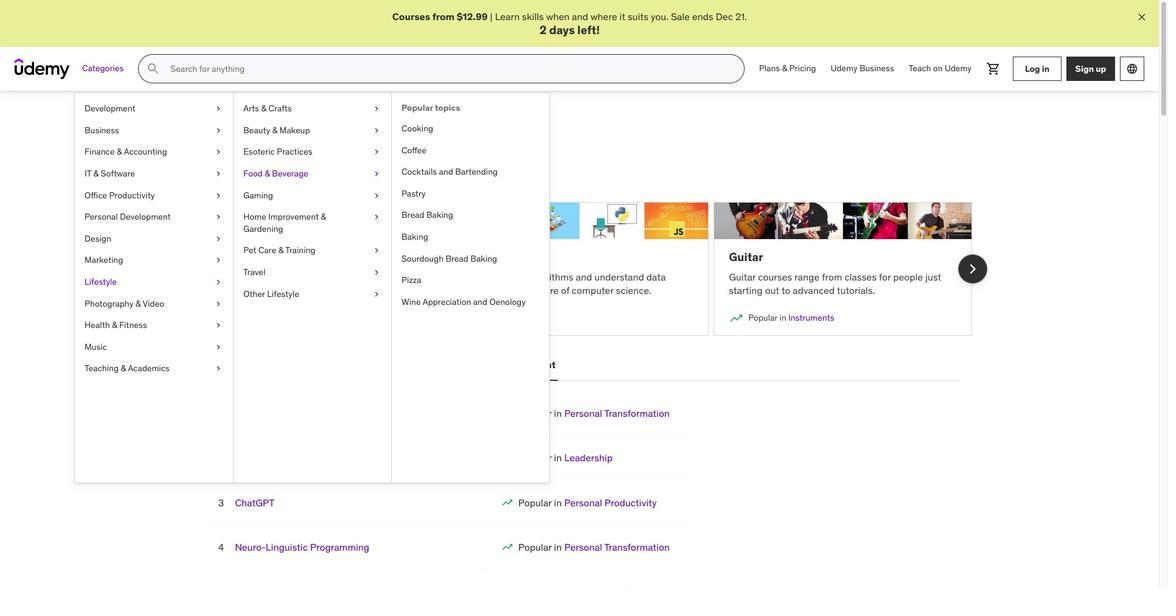 Task type: vqa. For each thing, say whether or not it's contained in the screenshot.
Development to the middle
yes



Task type: locate. For each thing, give the bounding box(es) containing it.
xsmall image inside gaming link
[[372, 190, 382, 202]]

software
[[101, 168, 135, 179]]

xsmall image inside personal development link
[[214, 211, 223, 223]]

1 horizontal spatial skills
[[522, 10, 544, 23]]

& right the 'health'
[[112, 320, 117, 331]]

xsmall image up machine
[[214, 233, 223, 245]]

office
[[85, 190, 107, 201]]

xsmall image inside home improvement & gardening link
[[372, 211, 382, 223]]

gardening
[[243, 223, 283, 234]]

1 horizontal spatial business
[[860, 63, 894, 74]]

xsmall image inside food & beverage link
[[372, 168, 382, 180]]

& for makeup
[[272, 125, 278, 136]]

xsmall image up something
[[214, 125, 223, 137]]

xsmall image inside pet care & training link
[[372, 245, 382, 257]]

baking up sourdough
[[402, 231, 428, 242]]

& right arts
[[261, 103, 266, 114]]

marketing
[[85, 255, 123, 266]]

computer
[[572, 284, 614, 296]]

where
[[591, 10, 617, 23]]

personal transformation link up "leadership"
[[564, 407, 670, 419]]

21.
[[736, 10, 747, 23]]

in up "popular in leadership"
[[554, 407, 562, 419]]

sourdough bread baking
[[402, 253, 497, 264]]

personal development inside personal development link
[[85, 211, 171, 222]]

bread down baking link
[[446, 253, 469, 264]]

bread baking
[[402, 210, 453, 221]]

popular in image
[[502, 496, 514, 509]]

popular
[[402, 102, 433, 113], [187, 120, 245, 139], [221, 312, 250, 323], [749, 312, 778, 323], [519, 407, 552, 419], [519, 452, 552, 464], [519, 496, 552, 509], [519, 541, 552, 553]]

& right teaching
[[121, 363, 126, 374]]

& right finance
[[117, 146, 122, 157]]

business up finance
[[85, 125, 119, 136]]

to inside guitar courses range from classes for people just starting out to advanced tutorials.
[[782, 284, 791, 296]]

& right beauty
[[272, 125, 278, 136]]

from inside courses from $12.99 | learn skills when and where it suits you. sale ends dec 21. 2 days left!
[[432, 10, 455, 23]]

other lifestyle
[[243, 288, 299, 299]]

0 horizontal spatial learn
[[187, 155, 211, 167]]

arts & crafts
[[243, 103, 292, 114]]

teach
[[909, 63, 931, 74]]

1 vertical spatial baking
[[402, 231, 428, 242]]

xsmall image up computers
[[372, 245, 382, 257]]

personal development for personal development button
[[451, 359, 556, 371]]

and up computer
[[576, 271, 592, 283]]

xsmall image inside development link
[[214, 103, 223, 115]]

0 vertical spatial guitar
[[729, 250, 763, 264]]

beauty
[[243, 125, 270, 136]]

health
[[85, 320, 110, 331]]

0 vertical spatial transformation
[[604, 407, 670, 419]]

popular in image down starting
[[729, 311, 744, 326]]

use
[[202, 271, 219, 283]]

& down gaming link
[[321, 211, 326, 222]]

& for crafts
[[261, 103, 266, 114]]

popular in image down popular in icon
[[502, 541, 514, 553]]

home
[[243, 211, 266, 222]]

popular and trending topics
[[187, 120, 389, 139]]

pricing
[[790, 63, 816, 74]]

neuro-linguistic programming link
[[235, 541, 369, 553]]

and down arts & crafts
[[248, 120, 276, 139]]

crafts
[[269, 103, 292, 114]]

2 vertical spatial baking
[[471, 253, 497, 264]]

learn inside learn to build algorithms and understand data structures at the core of computer science.
[[465, 271, 490, 283]]

xsmall image down machine
[[214, 276, 223, 288]]

personal for 5th "cell" from the bottom
[[564, 407, 602, 419]]

xsmall image inside health & fitness "link"
[[214, 320, 223, 332]]

popular in image down learn
[[202, 311, 216, 326]]

close image
[[1136, 11, 1148, 23]]

bread down 'pastry' on the left top of page
[[402, 210, 425, 221]]

xsmall image inside lifestyle link
[[214, 276, 223, 288]]

xsmall image inside esoteric practices link
[[372, 146, 382, 158]]

1 horizontal spatial udemy
[[945, 63, 972, 74]]

popular inside food & beverage element
[[402, 102, 433, 113]]

xsmall image left arts
[[214, 103, 223, 115]]

travel
[[243, 267, 266, 277]]

4 cell from the top
[[519, 541, 670, 553]]

xsmall image for food & beverage
[[372, 168, 382, 180]]

in down popular in personal productivity
[[554, 541, 562, 553]]

in for leadership link
[[554, 452, 562, 464]]

0 horizontal spatial skills
[[438, 155, 460, 167]]

in left leadership link
[[554, 452, 562, 464]]

1 horizontal spatial personal development
[[451, 359, 556, 371]]

0 horizontal spatial personal development
[[85, 211, 171, 222]]

xsmall image down something
[[214, 168, 223, 180]]

xsmall image left bread baking
[[372, 211, 382, 223]]

udemy business link
[[824, 54, 902, 83]]

learn inside courses from $12.99 | learn skills when and where it suits you. sale ends dec 21. 2 days left!
[[495, 10, 520, 23]]

xsmall image down something
[[214, 190, 223, 202]]

0 horizontal spatial lifestyle
[[85, 276, 117, 287]]

1 vertical spatial guitar
[[729, 271, 756, 283]]

xsmall image down learn
[[214, 298, 223, 310]]

development inside button
[[494, 359, 556, 371]]

teaching & academics
[[85, 363, 170, 374]]

xsmall image up bestselling
[[214, 341, 223, 353]]

appreciation
[[423, 296, 471, 307]]

topics up cooking link on the left
[[435, 102, 460, 113]]

xsmall image for photography & video
[[214, 298, 223, 310]]

1 vertical spatial personal transformation link
[[564, 541, 670, 553]]

2 udemy from the left
[[945, 63, 972, 74]]

1 personal transformation link from the top
[[564, 407, 670, 419]]

xsmall image for music
[[214, 341, 223, 353]]

xsmall image left home
[[214, 211, 223, 223]]

xsmall image up your
[[372, 125, 382, 137]]

it & software link
[[75, 163, 233, 185]]

1 vertical spatial transformation
[[604, 541, 670, 553]]

pet care & training
[[243, 245, 316, 256]]

learn for algorithms
[[465, 271, 490, 283]]

2 personal transformation link from the top
[[564, 541, 670, 553]]

xsmall image for travel
[[372, 267, 382, 278]]

machine learning
[[202, 250, 299, 264]]

popular in personal transformation up "leadership"
[[519, 407, 670, 419]]

from up advanced
[[822, 271, 843, 283]]

accounting
[[124, 146, 167, 157]]

0 vertical spatial from
[[432, 10, 455, 23]]

instruments link
[[789, 312, 835, 323]]

0 horizontal spatial udemy
[[831, 63, 858, 74]]

learn left something
[[187, 155, 211, 167]]

development
[[85, 103, 135, 114], [120, 211, 171, 222], [494, 359, 556, 371]]

0 vertical spatial bread
[[402, 210, 425, 221]]

esoteric practices
[[243, 146, 312, 157]]

& inside "link"
[[112, 320, 117, 331]]

xsmall image for marketing
[[214, 255, 223, 267]]

xsmall image inside "beauty & makeup" link
[[372, 125, 382, 137]]

xsmall image inside design link
[[214, 233, 223, 245]]

finance & accounting
[[85, 146, 167, 157]]

photography
[[85, 298, 133, 309]]

training
[[285, 245, 316, 256]]

you.
[[651, 10, 669, 23]]

design link
[[75, 228, 233, 250]]

xsmall image left 'pastry' on the left top of page
[[372, 190, 382, 202]]

1 vertical spatial learn
[[187, 155, 211, 167]]

arts & crafts link
[[234, 98, 391, 120]]

1 guitar from the top
[[729, 250, 763, 264]]

xsmall image
[[214, 103, 223, 115], [214, 125, 223, 137], [372, 125, 382, 137], [214, 146, 223, 158], [372, 168, 382, 180], [214, 190, 223, 202], [214, 211, 223, 223], [214, 233, 223, 245], [372, 245, 382, 257], [214, 255, 223, 267], [372, 267, 382, 278], [214, 276, 223, 288], [372, 288, 382, 300], [214, 320, 223, 332]]

0 horizontal spatial business
[[85, 125, 119, 136]]

xsmall image inside office productivity link
[[214, 190, 223, 202]]

when
[[546, 10, 570, 23]]

cell
[[519, 407, 670, 419], [519, 452, 613, 464], [519, 496, 657, 509], [519, 541, 670, 553], [519, 586, 670, 589]]

to
[[314, 271, 322, 283], [421, 271, 429, 283], [492, 271, 501, 283], [782, 284, 791, 296]]

2 guitar from the top
[[729, 271, 756, 283]]

2 vertical spatial development
[[494, 359, 556, 371]]

baking down pastry link
[[427, 210, 453, 221]]

2 vertical spatial learn
[[465, 271, 490, 283]]

learn right |
[[495, 10, 520, 23]]

xsmall image for development
[[214, 103, 223, 115]]

to up the structures
[[492, 271, 501, 283]]

learn
[[495, 10, 520, 23], [187, 155, 211, 167], [465, 271, 490, 283]]

shopping cart with 0 items image
[[987, 62, 1001, 76]]

personal transformation link for 5th "cell" from the bottom
[[564, 407, 670, 419]]

or
[[332, 155, 341, 167]]

range
[[795, 271, 820, 283]]

& right plans
[[782, 63, 788, 74]]

popular in
[[221, 312, 259, 323]]

xsmall image for pet care & training
[[372, 245, 382, 257]]

xsmall image inside arts & crafts link
[[372, 103, 382, 115]]

productivity
[[109, 190, 155, 201], [605, 496, 657, 509]]

and up left!
[[572, 10, 588, 23]]

xsmall image inside business link
[[214, 125, 223, 137]]

gaming
[[243, 190, 273, 201]]

1 vertical spatial lifestyle
[[267, 288, 299, 299]]

& for pricing
[[782, 63, 788, 74]]

popular in personal transformation down popular in personal productivity
[[519, 541, 670, 553]]

5 cell from the top
[[519, 586, 670, 589]]

1 vertical spatial development
[[120, 211, 171, 222]]

popular in instruments
[[749, 312, 835, 323]]

1 horizontal spatial from
[[432, 10, 455, 23]]

topics up the improve
[[345, 120, 389, 139]]

computers
[[351, 271, 398, 283]]

popular in image for guitar
[[729, 311, 744, 326]]

guitar inside guitar courses range from classes for people just starting out to advanced tutorials.
[[729, 271, 756, 283]]

for
[[879, 271, 891, 283]]

use statistical probability to teach computers how to learn from data.
[[202, 271, 429, 296]]

in for fourth "cell"'s personal transformation link
[[554, 541, 562, 553]]

data
[[647, 271, 666, 283]]

1 vertical spatial from
[[822, 271, 843, 283]]

0 vertical spatial topics
[[435, 102, 460, 113]]

2 popular in personal transformation from the top
[[519, 541, 670, 553]]

in left instruments
[[780, 312, 787, 323]]

log
[[1025, 63, 1040, 74]]

choose a language image
[[1126, 63, 1139, 75]]

plans & pricing
[[759, 63, 816, 74]]

2 horizontal spatial learn
[[495, 10, 520, 23]]

popular in personal transformation
[[519, 407, 670, 419], [519, 541, 670, 553]]

1 popular in personal transformation from the top
[[519, 407, 670, 419]]

development for personal development button
[[494, 359, 556, 371]]

from
[[432, 10, 455, 23], [822, 271, 843, 283], [226, 284, 246, 296]]

lifestyle down the probability
[[267, 288, 299, 299]]

0 vertical spatial skills
[[522, 10, 544, 23]]

cocktails and bartending
[[402, 166, 498, 177]]

0 vertical spatial development
[[85, 103, 135, 114]]

transformation
[[604, 407, 670, 419], [604, 541, 670, 553]]

0 vertical spatial business
[[860, 63, 894, 74]]

xsmall image for lifestyle
[[214, 276, 223, 288]]

0 horizontal spatial topics
[[345, 120, 389, 139]]

baking down baking link
[[471, 253, 497, 264]]

programming
[[310, 541, 369, 553]]

1 vertical spatial popular in personal transformation
[[519, 541, 670, 553]]

& left video
[[136, 298, 141, 309]]

categories
[[82, 63, 124, 74]]

xsmall image inside 'photography & video' link
[[214, 298, 223, 310]]

in down "popular in leadership"
[[554, 496, 562, 509]]

probability
[[265, 271, 311, 283]]

from down statistical
[[226, 284, 246, 296]]

and inside courses from $12.99 | learn skills when and where it suits you. sale ends dec 21. 2 days left!
[[572, 10, 588, 23]]

business
[[860, 63, 894, 74], [85, 125, 119, 136]]

1 horizontal spatial productivity
[[605, 496, 657, 509]]

xsmall image inside music link
[[214, 341, 223, 353]]

1 vertical spatial personal development
[[451, 359, 556, 371]]

xsmall image inside other lifestyle link
[[372, 288, 382, 300]]

cooking link
[[392, 118, 550, 140]]

xsmall image inside it & software link
[[214, 168, 223, 180]]

skills right existing
[[438, 155, 460, 167]]

other
[[243, 288, 265, 299]]

xsmall image down computers
[[372, 288, 382, 300]]

1 horizontal spatial learn
[[465, 271, 490, 283]]

xsmall image up use
[[214, 255, 223, 267]]

it & software
[[85, 168, 135, 179]]

& right care
[[278, 245, 284, 256]]

xsmall image left coffee
[[372, 146, 382, 158]]

$12.99
[[457, 10, 488, 23]]

lifestyle down marketing
[[85, 276, 117, 287]]

teaching & academics link
[[75, 358, 233, 380]]

learn up the structures
[[465, 271, 490, 283]]

1 horizontal spatial topics
[[435, 102, 460, 113]]

makeup
[[280, 125, 310, 136]]

& for academics
[[121, 363, 126, 374]]

1 horizontal spatial lifestyle
[[267, 288, 299, 299]]

starting
[[729, 284, 763, 296]]

xsmall image inside finance & accounting link
[[214, 146, 223, 158]]

0 horizontal spatial popular in image
[[202, 311, 216, 326]]

xsmall image inside marketing 'link'
[[214, 255, 223, 267]]

up
[[1096, 63, 1107, 74]]

udemy right on
[[945, 63, 972, 74]]

xsmall image left how
[[372, 267, 382, 278]]

xsmall image inside teaching & academics link
[[214, 363, 223, 375]]

& right food at the left of the page
[[265, 168, 270, 179]]

xsmall image down popular in
[[214, 363, 223, 375]]

0 vertical spatial lifestyle
[[85, 276, 117, 287]]

xsmall image down your
[[372, 168, 382, 180]]

xsmall image for gaming
[[372, 190, 382, 202]]

xsmall image for business
[[214, 125, 223, 137]]

submit search image
[[146, 62, 161, 76]]

photography & video
[[85, 298, 164, 309]]

gaming link
[[234, 185, 391, 206]]

beauty & makeup
[[243, 125, 310, 136]]

1 cell from the top
[[519, 407, 670, 419]]

to right out
[[782, 284, 791, 296]]

udemy right pricing
[[831, 63, 858, 74]]

xsmall image left esoteric
[[214, 146, 223, 158]]

2 vertical spatial from
[[226, 284, 246, 296]]

personal development
[[85, 211, 171, 222], [451, 359, 556, 371]]

0 vertical spatial popular in personal transformation
[[519, 407, 670, 419]]

0 vertical spatial personal development
[[85, 211, 171, 222]]

2 transformation from the top
[[604, 541, 670, 553]]

1 vertical spatial topics
[[345, 120, 389, 139]]

0 vertical spatial productivity
[[109, 190, 155, 201]]

neuro-linguistic programming
[[235, 541, 369, 553]]

from left $12.99
[[432, 10, 455, 23]]

business left teach
[[860, 63, 894, 74]]

xsmall image up your
[[372, 103, 382, 115]]

0 vertical spatial personal transformation link
[[564, 407, 670, 419]]

something
[[214, 155, 260, 167]]

xsmall image for teaching & academics
[[214, 363, 223, 375]]

2 horizontal spatial from
[[822, 271, 843, 283]]

0 horizontal spatial from
[[226, 284, 246, 296]]

people
[[894, 271, 923, 283]]

coffee link
[[392, 140, 550, 161]]

tutorials.
[[837, 284, 875, 296]]

1 vertical spatial bread
[[446, 253, 469, 264]]

xsmall image down learn
[[214, 320, 223, 332]]

0 vertical spatial learn
[[495, 10, 520, 23]]

popular in image
[[202, 311, 216, 326], [729, 311, 744, 326], [502, 541, 514, 553]]

xsmall image inside travel link
[[372, 267, 382, 278]]

personal development inside personal development button
[[451, 359, 556, 371]]

& right "it"
[[93, 168, 99, 179]]

2 horizontal spatial popular in image
[[729, 311, 744, 326]]

personal transformation link down personal productivity link
[[564, 541, 670, 553]]

xsmall image
[[372, 103, 382, 115], [372, 146, 382, 158], [214, 168, 223, 180], [372, 190, 382, 202], [372, 211, 382, 223], [214, 298, 223, 310], [214, 341, 223, 353], [214, 363, 223, 375]]

skills up 2
[[522, 10, 544, 23]]



Task type: describe. For each thing, give the bounding box(es) containing it.
photography & video link
[[75, 293, 233, 315]]

to up other lifestyle link
[[314, 271, 322, 283]]

xsmall image for beauty & makeup
[[372, 125, 382, 137]]

|
[[490, 10, 493, 23]]

carousel element
[[187, 187, 987, 351]]

0 vertical spatial baking
[[427, 210, 453, 221]]

popular in leadership
[[519, 452, 613, 464]]

next image
[[963, 259, 983, 279]]

learning
[[251, 250, 299, 264]]

sale
[[671, 10, 690, 23]]

and inside learn to build algorithms and understand data structures at the core of computer science.
[[576, 271, 592, 283]]

and right cocktails at the left top
[[439, 166, 453, 177]]

2 cell from the top
[[519, 452, 613, 464]]

how
[[400, 271, 418, 283]]

understand
[[595, 271, 644, 283]]

other lifestyle link
[[234, 283, 391, 305]]

xsmall image for office productivity
[[214, 190, 223, 202]]

to right how
[[421, 271, 429, 283]]

oenology
[[490, 296, 526, 307]]

courses
[[758, 271, 792, 283]]

courses
[[392, 10, 430, 23]]

pet
[[243, 245, 256, 256]]

personal for 3rd "cell" from the bottom of the page
[[564, 496, 602, 509]]

pizza
[[402, 275, 422, 286]]

the
[[523, 284, 537, 296]]

to inside learn to build algorithms and understand data structures at the core of computer science.
[[492, 271, 501, 283]]

care
[[258, 245, 276, 256]]

skills inside courses from $12.99 | learn skills when and where it suits you. sale ends dec 21. 2 days left!
[[522, 10, 544, 23]]

personal transformation link for fourth "cell"
[[564, 541, 670, 553]]

just
[[926, 271, 942, 283]]

baking link
[[392, 226, 550, 248]]

xsmall image for finance & accounting
[[214, 146, 223, 158]]

& for beverage
[[265, 168, 270, 179]]

guitar for guitar courses range from classes for people just starting out to advanced tutorials.
[[729, 271, 756, 283]]

personal for fourth "cell"
[[564, 541, 602, 553]]

home improvement & gardening
[[243, 211, 326, 234]]

development for personal development link
[[120, 211, 171, 222]]

udemy image
[[15, 59, 70, 79]]

1 horizontal spatial bread
[[446, 253, 469, 264]]

of
[[561, 284, 570, 296]]

udemy business
[[831, 63, 894, 74]]

bread baking link
[[392, 205, 550, 226]]

xsmall image for esoteric practices
[[372, 146, 382, 158]]

sign up
[[1076, 63, 1107, 74]]

& for software
[[93, 168, 99, 179]]

marketing link
[[75, 250, 233, 271]]

in for instruments link in the bottom right of the page
[[780, 312, 787, 323]]

personal inside button
[[451, 359, 492, 371]]

fitness
[[119, 320, 147, 331]]

suits
[[628, 10, 649, 23]]

machine
[[202, 250, 248, 264]]

algorithms
[[465, 250, 527, 264]]

Search for anything text field
[[168, 59, 730, 79]]

practices
[[277, 146, 312, 157]]

log in
[[1025, 63, 1050, 74]]

music
[[85, 341, 107, 352]]

xsmall image for design
[[214, 233, 223, 245]]

teach on udemy
[[909, 63, 972, 74]]

in for personal transformation link corresponding to 5th "cell" from the bottom
[[554, 407, 562, 419]]

esoteric
[[243, 146, 275, 157]]

& for fitness
[[112, 320, 117, 331]]

structures
[[465, 284, 510, 296]]

in right the log
[[1042, 63, 1050, 74]]

beverage
[[272, 168, 308, 179]]

days
[[549, 23, 575, 37]]

1 transformation from the top
[[604, 407, 670, 419]]

and down pizza link
[[473, 296, 488, 307]]

0 horizontal spatial bread
[[402, 210, 425, 221]]

teach
[[325, 271, 349, 283]]

1 vertical spatial business
[[85, 125, 119, 136]]

chatgpt link
[[235, 496, 275, 509]]

sign up link
[[1067, 57, 1116, 81]]

beauty & makeup link
[[234, 120, 391, 141]]

personal development for personal development link
[[85, 211, 171, 222]]

home improvement & gardening link
[[234, 206, 391, 240]]

xsmall image for home improvement & gardening
[[372, 211, 382, 223]]

office productivity link
[[75, 185, 233, 206]]

esoteric practices link
[[234, 141, 391, 163]]

& for accounting
[[117, 146, 122, 157]]

linguistic
[[266, 541, 308, 553]]

learn for popular and trending topics
[[187, 155, 211, 167]]

1 vertical spatial productivity
[[605, 496, 657, 509]]

advanced
[[793, 284, 835, 296]]

popular in image for machine learning
[[202, 311, 216, 326]]

in down other at the left
[[252, 312, 259, 323]]

neuro-
[[235, 541, 266, 553]]

personal development button
[[449, 351, 558, 380]]

office productivity
[[85, 190, 155, 201]]

in for personal productivity link
[[554, 496, 562, 509]]

1 horizontal spatial popular in image
[[502, 541, 514, 553]]

guitar courses range from classes for people just starting out to advanced tutorials.
[[729, 271, 942, 296]]

on
[[933, 63, 943, 74]]

topics inside food & beverage element
[[435, 102, 460, 113]]

improve
[[344, 155, 378, 167]]

development link
[[75, 98, 233, 120]]

4
[[218, 541, 224, 553]]

science.
[[616, 284, 652, 296]]

build
[[504, 271, 525, 283]]

statistical
[[221, 271, 263, 283]]

from inside use statistical probability to teach computers how to learn from data.
[[226, 284, 246, 296]]

lifestyle link
[[75, 271, 233, 293]]

wine
[[402, 296, 421, 307]]

learn
[[202, 284, 224, 296]]

xsmall image for personal development
[[214, 211, 223, 223]]

teaching
[[85, 363, 119, 374]]

guitar for guitar
[[729, 250, 763, 264]]

1 udemy from the left
[[831, 63, 858, 74]]

food & beverage element
[[391, 93, 550, 483]]

3 cell from the top
[[519, 496, 657, 509]]

xsmall image for arts & crafts
[[372, 103, 382, 115]]

completely
[[262, 155, 310, 167]]

& inside home improvement & gardening
[[321, 211, 326, 222]]

travel link
[[234, 262, 391, 283]]

pet care & training link
[[234, 240, 391, 262]]

3
[[218, 496, 224, 509]]

your
[[381, 155, 400, 167]]

pastry link
[[392, 183, 550, 205]]

health & fitness
[[85, 320, 147, 331]]

1 vertical spatial skills
[[438, 155, 460, 167]]

wine appreciation and oenology
[[402, 296, 526, 307]]

existing
[[402, 155, 436, 167]]

xsmall image for other lifestyle
[[372, 288, 382, 300]]

bartending
[[455, 166, 498, 177]]

xsmall image for it & software
[[214, 168, 223, 180]]

pastry
[[402, 188, 426, 199]]

ends
[[692, 10, 714, 23]]

leadership
[[564, 452, 613, 464]]

xsmall image for health & fitness
[[214, 320, 223, 332]]

0 horizontal spatial productivity
[[109, 190, 155, 201]]

& for video
[[136, 298, 141, 309]]

improvement
[[268, 211, 319, 222]]

from inside guitar courses range from classes for people just starting out to advanced tutorials.
[[822, 271, 843, 283]]

wine appreciation and oenology link
[[392, 291, 550, 313]]



